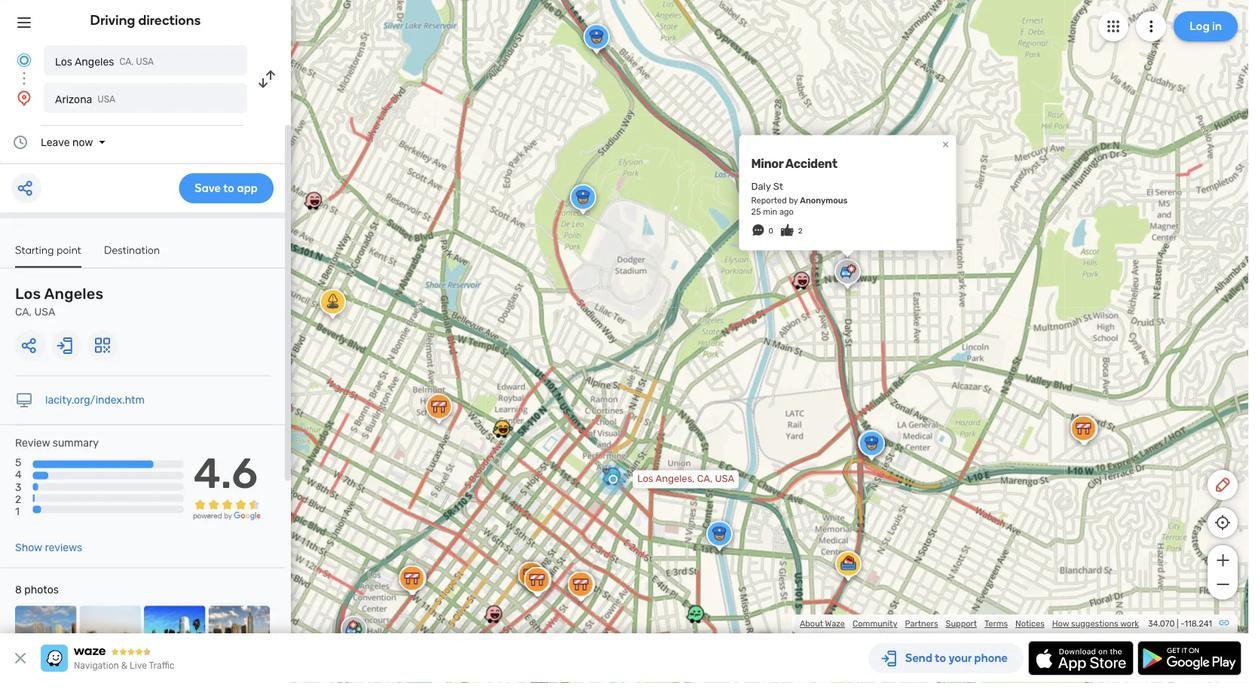 Task type: vqa. For each thing, say whether or not it's contained in the screenshot.
ANGELES within the Los Angeles CA, USA
yes



Task type: describe. For each thing, give the bounding box(es) containing it.
usa inside 'arizona usa'
[[98, 94, 115, 105]]

show reviews
[[15, 542, 82, 555]]

2 vertical spatial ca,
[[697, 474, 713, 485]]

lacity.org/index.htm link
[[45, 394, 145, 407]]

partners
[[905, 619, 938, 630]]

about waze link
[[800, 619, 845, 630]]

leave
[[41, 136, 70, 149]]

about waze community partners support terms notices how suggestions work
[[800, 619, 1139, 630]]

destination button
[[104, 244, 160, 267]]

computer image
[[15, 392, 33, 410]]

usa right angeles,
[[715, 474, 734, 485]]

accident
[[785, 157, 837, 171]]

image 2 of los angeles, los angeles image
[[80, 607, 141, 668]]

2 horizontal spatial los
[[637, 474, 653, 485]]

partners link
[[905, 619, 938, 630]]

destination
[[104, 244, 160, 256]]

34.070
[[1148, 619, 1175, 630]]

directions
[[138, 12, 201, 28]]

ago
[[779, 207, 794, 217]]

minor accident
[[751, 157, 837, 171]]

starting
[[15, 244, 54, 256]]

terms
[[985, 619, 1008, 630]]

waze
[[825, 619, 845, 630]]

1
[[15, 505, 20, 518]]

starting point
[[15, 244, 81, 256]]

0 vertical spatial angeles
[[75, 55, 114, 68]]

anonymous
[[800, 196, 848, 206]]

0 vertical spatial 2
[[798, 227, 803, 236]]

3
[[15, 481, 21, 494]]

0 vertical spatial ca,
[[119, 57, 134, 67]]

by
[[789, 196, 798, 206]]

traffic
[[149, 661, 174, 672]]

arizona
[[55, 93, 92, 106]]

&
[[121, 661, 128, 672]]

1 horizontal spatial los
[[55, 55, 72, 68]]

25
[[751, 207, 761, 217]]

navigation
[[74, 661, 119, 672]]

4
[[15, 469, 22, 482]]

reported
[[751, 196, 787, 206]]

1 vertical spatial ca,
[[15, 306, 32, 319]]

photos
[[24, 584, 59, 597]]

navigation & live traffic
[[74, 661, 174, 672]]

terms link
[[985, 619, 1008, 630]]

daly
[[751, 181, 771, 193]]

point
[[57, 244, 81, 256]]

current location image
[[15, 51, 33, 69]]

notices
[[1016, 619, 1045, 630]]

review summary
[[15, 437, 99, 450]]

link image
[[1218, 617, 1230, 630]]



Task type: locate. For each thing, give the bounding box(es) containing it.
118.241
[[1185, 619, 1212, 630]]

zoom in image
[[1213, 552, 1232, 570]]

los down starting point button
[[15, 285, 41, 303]]

1 vertical spatial 2
[[15, 493, 21, 506]]

los
[[55, 55, 72, 68], [15, 285, 41, 303], [637, 474, 653, 485]]

leave now
[[41, 136, 93, 149]]

ca, right angeles,
[[697, 474, 713, 485]]

location image
[[15, 89, 33, 107]]

summary
[[53, 437, 99, 450]]

min
[[763, 207, 777, 217]]

image 1 of los angeles, los angeles image
[[15, 607, 77, 668]]

5 4 3 2 1
[[15, 457, 22, 518]]

usa right arizona
[[98, 94, 115, 105]]

2 vertical spatial los
[[637, 474, 653, 485]]

1 vertical spatial los angeles ca, usa
[[15, 285, 104, 319]]

los angeles ca, usa down driving
[[55, 55, 154, 68]]

angeles down point
[[44, 285, 104, 303]]

los left angeles,
[[637, 474, 653, 485]]

los angeles, ca, usa
[[637, 474, 734, 485]]

8 photos
[[15, 584, 59, 597]]

community
[[853, 619, 898, 630]]

zoom out image
[[1213, 576, 1232, 594]]

angeles,
[[656, 474, 695, 485]]

notices link
[[1016, 619, 1045, 630]]

1 vertical spatial los
[[15, 285, 41, 303]]

usa
[[136, 57, 154, 67], [98, 94, 115, 105], [34, 306, 55, 319], [715, 474, 734, 485]]

2 right 0
[[798, 227, 803, 236]]

image 3 of los angeles, los angeles image
[[144, 607, 205, 668]]

4.6
[[193, 449, 258, 499]]

daly st reported by anonymous 25 min ago
[[751, 181, 848, 217]]

0
[[769, 227, 773, 236]]

ca, down starting point button
[[15, 306, 32, 319]]

2 horizontal spatial ca,
[[697, 474, 713, 485]]

how
[[1052, 619, 1069, 630]]

los inside los angeles ca, usa
[[15, 285, 41, 303]]

0 horizontal spatial los
[[15, 285, 41, 303]]

suggestions
[[1071, 619, 1119, 630]]

8
[[15, 584, 22, 597]]

1 horizontal spatial 2
[[798, 227, 803, 236]]

los up arizona
[[55, 55, 72, 68]]

usa down starting point button
[[34, 306, 55, 319]]

minor
[[751, 157, 784, 171]]

angeles
[[75, 55, 114, 68], [44, 285, 104, 303]]

angeles inside los angeles ca, usa
[[44, 285, 104, 303]]

lacity.org/index.htm
[[45, 394, 145, 407]]

live
[[130, 661, 147, 672]]

image 4 of los angeles, los angeles image
[[208, 607, 270, 668]]

driving directions
[[90, 12, 201, 28]]

driving
[[90, 12, 135, 28]]

1 vertical spatial angeles
[[44, 285, 104, 303]]

-
[[1181, 619, 1185, 630]]

st
[[773, 181, 783, 193]]

starting point button
[[15, 244, 81, 268]]

34.070 | -118.241
[[1148, 619, 1212, 630]]

now
[[72, 136, 93, 149]]

reviews
[[45, 542, 82, 555]]

angeles up 'arizona usa'
[[75, 55, 114, 68]]

ca, down driving
[[119, 57, 134, 67]]

community link
[[853, 619, 898, 630]]

0 vertical spatial los
[[55, 55, 72, 68]]

usa down the driving directions
[[136, 57, 154, 67]]

0 horizontal spatial ca,
[[15, 306, 32, 319]]

× link
[[939, 137, 953, 152]]

arizona usa
[[55, 93, 115, 106]]

support
[[946, 619, 977, 630]]

|
[[1177, 619, 1179, 630]]

1 horizontal spatial ca,
[[119, 57, 134, 67]]

los angeles ca, usa down starting point button
[[15, 285, 104, 319]]

review
[[15, 437, 50, 450]]

los angeles ca, usa
[[55, 55, 154, 68], [15, 285, 104, 319]]

x image
[[11, 650, 29, 668]]

clock image
[[11, 133, 29, 152]]

about
[[800, 619, 823, 630]]

0 horizontal spatial 2
[[15, 493, 21, 506]]

×
[[942, 137, 949, 152]]

ca,
[[119, 57, 134, 67], [15, 306, 32, 319], [697, 474, 713, 485]]

2 inside 5 4 3 2 1
[[15, 493, 21, 506]]

support link
[[946, 619, 977, 630]]

how suggestions work link
[[1052, 619, 1139, 630]]

5
[[15, 457, 21, 469]]

2
[[798, 227, 803, 236], [15, 493, 21, 506]]

work
[[1120, 619, 1139, 630]]

2 down '4'
[[15, 493, 21, 506]]

0 vertical spatial los angeles ca, usa
[[55, 55, 154, 68]]

show
[[15, 542, 42, 555]]

pencil image
[[1214, 476, 1232, 495]]



